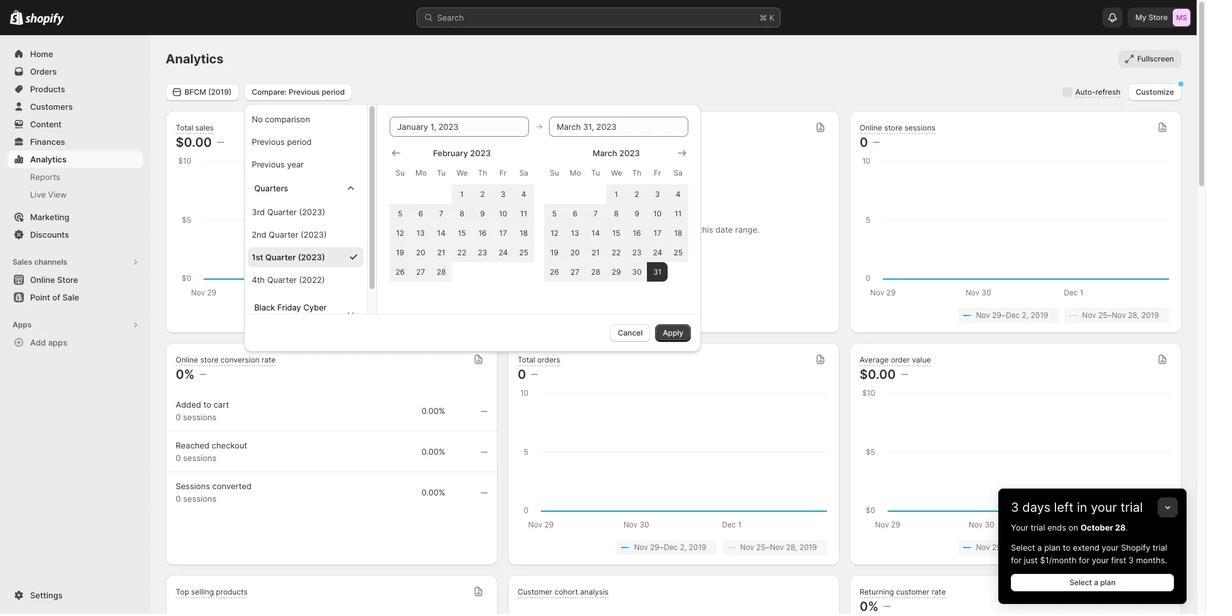 Task type: vqa. For each thing, say whether or not it's contained in the screenshot.
custom
no



Task type: locate. For each thing, give the bounding box(es) containing it.
1 23 from the left
[[478, 248, 487, 257]]

yyyy-mm-dd text field up february 2023
[[390, 116, 529, 137]]

tu
[[437, 168, 446, 177], [592, 168, 600, 177]]

nov 25–nov 28, 2019 for average order value
[[1083, 543, 1160, 553]]

2 14 button from the left
[[586, 223, 606, 243]]

14 button for march 2023
[[586, 223, 606, 243]]

1 14 from the left
[[437, 228, 446, 238]]

1 horizontal spatial 5 button
[[544, 204, 565, 223]]

21
[[438, 248, 446, 257], [592, 248, 600, 257]]

2 18 button from the left
[[668, 223, 689, 243]]

1st
[[252, 252, 263, 262]]

11 button for march 2023
[[668, 204, 689, 223]]

23 button for march 2023
[[627, 243, 648, 262]]

1 we from the left
[[457, 168, 468, 177]]

1 horizontal spatial for
[[1012, 556, 1022, 566]]

period inside dropdown button
[[322, 87, 345, 96]]

0 horizontal spatial 28
[[437, 267, 446, 277]]

wednesday element down march 2023
[[606, 162, 627, 184]]

1 horizontal spatial 3 button
[[648, 184, 668, 204]]

2 up no
[[635, 189, 640, 199]]

16 for march 2023
[[633, 228, 641, 238]]

rate right customer at the right of the page
[[932, 587, 946, 597]]

2 16 from the left
[[633, 228, 641, 238]]

0 horizontal spatial 18 button
[[514, 223, 534, 243]]

1 horizontal spatial 11
[[675, 209, 682, 218]]

1 28 button from the left
[[431, 262, 452, 282]]

of
[[52, 293, 60, 303]]

1 0.00% from the top
[[422, 406, 446, 416]]

1 horizontal spatial 18 button
[[668, 223, 689, 243]]

0 down reached
[[176, 453, 181, 463]]

your up first at the bottom of page
[[1102, 543, 1119, 553]]

orders
[[538, 355, 561, 364]]

2 vertical spatial (2023)
[[298, 252, 325, 262]]

2 27 button from the left
[[565, 262, 586, 282]]

20 button for february
[[411, 243, 431, 262]]

$0.00 down total sales "dropdown button"
[[176, 135, 212, 150]]

2 13 from the left
[[571, 228, 580, 238]]

products
[[216, 587, 248, 597]]

friday element
[[493, 162, 514, 184], [648, 162, 668, 184]]

nov 29–dec 2, 2019 button
[[275, 308, 375, 323], [959, 308, 1059, 323], [617, 541, 717, 556], [959, 541, 1059, 556]]

1 horizontal spatial 22
[[612, 248, 621, 257]]

total inside "dropdown button"
[[176, 123, 193, 132]]

for down extend
[[1080, 556, 1090, 566]]

2 10 from the left
[[654, 209, 662, 218]]

1 horizontal spatial tuesday element
[[586, 162, 606, 184]]

period up year
[[287, 137, 312, 147]]

1 19 button from the left
[[390, 243, 411, 262]]

3
[[501, 189, 506, 199], [655, 189, 660, 199], [1012, 500, 1020, 515], [1129, 556, 1134, 566]]

1 horizontal spatial 28 button
[[586, 262, 606, 282]]

1 horizontal spatial 9 button
[[627, 204, 648, 223]]

25 for march 2023
[[674, 248, 683, 257]]

march
[[593, 148, 618, 158]]

1 11 button from the left
[[514, 204, 534, 223]]

15 for february
[[458, 228, 466, 238]]

store for 0
[[885, 123, 903, 132]]

7 for march
[[594, 209, 598, 218]]

1 horizontal spatial trial
[[1121, 500, 1144, 515]]

2023 right february
[[470, 148, 491, 158]]

2 23 button from the left
[[627, 243, 648, 262]]

quarter down 3rd quarter (2023)
[[269, 229, 299, 240]]

2 20 from the left
[[571, 248, 580, 257]]

2 button down february 2023
[[472, 184, 493, 204]]

trial inside dropdown button
[[1121, 500, 1144, 515]]

0 horizontal spatial 18
[[520, 228, 528, 238]]

list for total orders
[[521, 541, 828, 556]]

total inside dropdown button
[[518, 355, 536, 364]]

9 button
[[472, 204, 493, 223], [627, 204, 648, 223]]

7 button up there
[[586, 204, 606, 223]]

1 yyyy-mm-dd text field from the left
[[390, 116, 529, 137]]

nov 25–nov 28, 2019 button for average order value
[[1065, 541, 1170, 556]]

1 horizontal spatial online
[[176, 355, 198, 364]]

2
[[481, 189, 485, 199], [635, 189, 640, 199]]

for
[[687, 225, 697, 235], [1012, 556, 1022, 566], [1080, 556, 1090, 566]]

0 horizontal spatial total
[[176, 123, 193, 132]]

wednesday element
[[452, 162, 472, 184], [606, 162, 627, 184]]

february 2023
[[433, 148, 491, 158]]

sessions inside dropdown button
[[905, 123, 936, 132]]

store for 0%
[[200, 355, 219, 364]]

total
[[176, 123, 193, 132], [518, 355, 536, 364]]

2 18 from the left
[[674, 228, 683, 238]]

2 thursday element from the left
[[627, 162, 648, 184]]

1 horizontal spatial 7 button
[[586, 204, 606, 223]]

2 button up no
[[627, 184, 648, 204]]

a for select a plan to extend your shopify trial for just $1/month for your first 3 months.
[[1038, 543, 1043, 553]]

0 horizontal spatial th
[[478, 168, 487, 177]]

0 horizontal spatial 5
[[398, 209, 403, 218]]

point of sale
[[30, 293, 79, 303]]

$0.00 down "average"
[[860, 367, 896, 382]]

0 horizontal spatial 6 button
[[411, 204, 431, 223]]

1 horizontal spatial 7
[[594, 209, 598, 218]]

tu down february
[[437, 168, 446, 177]]

thursday element
[[472, 162, 493, 184], [627, 162, 648, 184]]

friday
[[278, 302, 301, 312]]

18 for february 2023
[[520, 228, 528, 238]]

tuesday element
[[431, 162, 452, 184], [586, 162, 606, 184]]

reached checkout 0 sessions
[[176, 441, 247, 463]]

1 16 from the left
[[479, 228, 487, 238]]

1 button up was
[[606, 184, 627, 204]]

2 fr from the left
[[654, 168, 661, 177]]

(2022)
[[299, 275, 325, 285]]

total left sales
[[176, 123, 193, 132]]

(2023) up 2nd quarter (2023) button
[[299, 207, 325, 217]]

online inside "online store sessions" dropdown button
[[860, 123, 883, 132]]

16 button for february 2023
[[472, 223, 493, 243]]

total left orders
[[518, 355, 536, 364]]

1 15 from the left
[[458, 228, 466, 238]]

2 12 button from the left
[[544, 223, 565, 243]]

products link
[[8, 80, 143, 98]]

1 5 from the left
[[398, 209, 403, 218]]

black
[[254, 302, 275, 312]]

th down february 2023
[[478, 168, 487, 177]]

0 down sessions at the bottom
[[176, 494, 181, 504]]

apps
[[13, 320, 32, 330]]

1 horizontal spatial 19
[[551, 248, 559, 257]]

22 button
[[452, 243, 472, 262], [606, 243, 627, 262]]

1 18 button from the left
[[514, 223, 534, 243]]

for left this
[[687, 225, 697, 235]]

1 mo from the left
[[416, 168, 427, 177]]

bfcm (2019) button
[[166, 83, 239, 101]]

previous for previous year
[[252, 159, 285, 169]]

sa for february 2023
[[520, 168, 529, 177]]

0 horizontal spatial 2
[[481, 189, 485, 199]]

2 11 from the left
[[675, 209, 682, 218]]

0 horizontal spatial 23
[[478, 248, 487, 257]]

tu down "march"
[[592, 168, 600, 177]]

to left cart
[[204, 400, 211, 410]]

0 horizontal spatial sunday element
[[390, 162, 411, 184]]

1 19 from the left
[[396, 248, 404, 257]]

0 horizontal spatial 3 button
[[493, 184, 514, 204]]

1 horizontal spatial 16 button
[[627, 223, 648, 243]]

0 horizontal spatial period
[[287, 137, 312, 147]]

7 button down february
[[431, 204, 452, 223]]

wednesday element down february 2023
[[452, 162, 472, 184]]

0 vertical spatial to
[[204, 400, 211, 410]]

1 7 button from the left
[[431, 204, 452, 223]]

1 down february 2023
[[460, 189, 464, 199]]

0 horizontal spatial online
[[30, 275, 55, 285]]

2 6 button from the left
[[565, 204, 586, 223]]

3 days left in your trial element
[[999, 522, 1187, 605]]

top selling products button
[[176, 587, 248, 599]]

0 horizontal spatial 2023
[[470, 148, 491, 158]]

1 vertical spatial to
[[1063, 543, 1071, 553]]

previous up 'previous year'
[[252, 137, 285, 147]]

1 vertical spatial total
[[518, 355, 536, 364]]

search
[[437, 13, 464, 23]]

a
[[1038, 543, 1043, 553], [1095, 578, 1099, 588]]

rate right the conversion
[[262, 355, 276, 364]]

select up just
[[1012, 543, 1036, 553]]

we down march 2023
[[611, 168, 623, 177]]

2 monday element from the left
[[565, 162, 586, 184]]

0 horizontal spatial 9 button
[[472, 204, 493, 223]]

1 horizontal spatial 24 button
[[648, 243, 668, 262]]

1 up was
[[615, 189, 618, 199]]

1 horizontal spatial store
[[885, 123, 903, 132]]

1 horizontal spatial 1 button
[[606, 184, 627, 204]]

1 8 from the left
[[460, 209, 465, 218]]

marketing link
[[8, 208, 143, 226]]

7 down february
[[439, 209, 444, 218]]

was
[[613, 225, 628, 235]]

0 vertical spatial plan
[[1045, 543, 1061, 553]]

12 for february
[[396, 228, 404, 238]]

29–dec
[[308, 311, 336, 320], [993, 311, 1020, 320], [651, 543, 678, 553], [993, 543, 1020, 553]]

1 13 from the left
[[417, 228, 425, 238]]

select down select a plan to extend your shopify trial for just $1/month for your first 3 months.
[[1070, 578, 1093, 588]]

nov 25–nov 28, 2019 button for online store sessions
[[1065, 308, 1170, 323]]

11 for february 2023
[[521, 209, 528, 218]]

online inside online store conversion rate dropdown button
[[176, 355, 198, 364]]

add apps
[[30, 338, 67, 348]]

1 horizontal spatial to
[[1063, 543, 1071, 553]]

value
[[913, 355, 931, 364]]

a up just
[[1038, 543, 1043, 553]]

content
[[30, 119, 62, 129]]

customer
[[897, 587, 930, 597]]

customers link
[[8, 98, 143, 116]]

we down february 2023
[[457, 168, 468, 177]]

for inside button
[[687, 225, 697, 235]]

9 button for february 2023
[[472, 204, 493, 223]]

1 6 from the left
[[419, 209, 423, 218]]

1 horizontal spatial 17 button
[[648, 223, 668, 243]]

sunday element for february
[[390, 162, 411, 184]]

14 for february
[[437, 228, 446, 238]]

1 horizontal spatial 25 button
[[668, 243, 689, 262]]

26 button
[[390, 262, 411, 282], [544, 262, 565, 282]]

1 horizontal spatial sa
[[674, 168, 683, 177]]

monday element
[[411, 162, 431, 184], [565, 162, 586, 184]]

0 horizontal spatial 1
[[460, 189, 464, 199]]

2, for total sales
[[338, 311, 345, 320]]

live
[[30, 190, 46, 200]]

21 for february
[[438, 248, 446, 257]]

quarter right '1st' at the top of the page
[[265, 252, 296, 262]]

2 wednesday element from the left
[[606, 162, 627, 184]]

2 25 from the left
[[674, 248, 683, 257]]

17 button for february 2023
[[493, 223, 514, 243]]

2 21 button from the left
[[586, 243, 606, 262]]

24 button for february 2023
[[493, 243, 514, 262]]

16 button for march 2023
[[627, 223, 648, 243]]

4 for second 4 button from the right
[[522, 189, 527, 199]]

0 horizontal spatial 20
[[416, 248, 426, 257]]

29–dec for online store sessions
[[993, 311, 1020, 320]]

2 22 from the left
[[612, 248, 621, 257]]

20
[[416, 248, 426, 257], [571, 248, 580, 257]]

2, for average order value
[[1023, 543, 1029, 553]]

(2023) for 3rd quarter (2023)
[[299, 207, 325, 217]]

previous up quarters
[[252, 159, 285, 169]]

previous up no comparison button
[[289, 87, 320, 96]]

1 fr from the left
[[500, 168, 507, 177]]

plan down first at the bottom of page
[[1101, 578, 1116, 588]]

orders link
[[8, 63, 143, 80]]

0 down added
[[176, 413, 181, 423]]

store inside button
[[57, 275, 78, 285]]

2 we from the left
[[611, 168, 623, 177]]

0 horizontal spatial 11
[[521, 209, 528, 218]]

plan inside select a plan to extend your shopify trial for just $1/month for your first 3 months.
[[1045, 543, 1061, 553]]

0 vertical spatial previous
[[289, 87, 320, 96]]

1 horizontal spatial 21
[[592, 248, 600, 257]]

22 button for february
[[452, 243, 472, 262]]

27 button for february
[[411, 262, 431, 282]]

1 vertical spatial a
[[1095, 578, 1099, 588]]

1 horizontal spatial 23 button
[[627, 243, 648, 262]]

(2023) down 3rd quarter (2023) button
[[301, 229, 327, 240]]

2 24 button from the left
[[648, 243, 668, 262]]

nov 29–dec 2, 2019 for total sales
[[292, 311, 365, 320]]

online inside online store link
[[30, 275, 55, 285]]

quarter inside "button"
[[265, 252, 296, 262]]

1 horizontal spatial 8 button
[[606, 204, 627, 223]]

1 horizontal spatial grid
[[544, 147, 689, 282]]

17 button for march 2023
[[648, 223, 668, 243]]

trial up .
[[1121, 500, 1144, 515]]

period up no comparison button
[[322, 87, 345, 96]]

8 button down february 2023
[[452, 204, 472, 223]]

thursday element for february 2023
[[472, 162, 493, 184]]

saturday element for march 2023
[[668, 162, 689, 184]]

0 horizontal spatial $0.00
[[176, 135, 212, 150]]

1 monday element from the left
[[411, 162, 431, 184]]

0 horizontal spatial analytics
[[30, 154, 67, 165]]

th for february 2023
[[478, 168, 487, 177]]

9 for february 2023
[[480, 209, 485, 218]]

2 9 button from the left
[[627, 204, 648, 223]]

28 button for march
[[586, 262, 606, 282]]

1 horizontal spatial 12 button
[[544, 223, 565, 243]]

added
[[176, 400, 201, 410]]

in
[[1078, 500, 1088, 515]]

sessions inside sessions converted 0 sessions
[[183, 494, 217, 504]]

28, for total sales
[[444, 311, 456, 320]]

1 5 button from the left
[[390, 204, 411, 223]]

1 1 button from the left
[[452, 184, 472, 204]]

returning
[[860, 587, 894, 597]]

2023
[[470, 148, 491, 158], [620, 148, 640, 158]]

finances
[[30, 137, 65, 147]]

plan up $1/month at bottom right
[[1045, 543, 1061, 553]]

8 up was
[[614, 209, 619, 218]]

tuesday element down "march"
[[586, 162, 606, 184]]

2 20 button from the left
[[565, 243, 586, 262]]

9 button for march 2023
[[627, 204, 648, 223]]

list for average order value
[[863, 541, 1170, 556]]

2 11 button from the left
[[668, 204, 689, 223]]

your up october
[[1092, 500, 1118, 515]]

for left just
[[1012, 556, 1022, 566]]

2 th from the left
[[633, 168, 642, 177]]

1 horizontal spatial 2023
[[620, 148, 640, 158]]

2 mo from the left
[[570, 168, 581, 177]]

1 thursday element from the left
[[472, 162, 493, 184]]

2 7 from the left
[[594, 209, 598, 218]]

2 su from the left
[[550, 168, 559, 177]]

tuesday element down february
[[431, 162, 452, 184]]

select inside select a plan to extend your shopify trial for just $1/month for your first 3 months.
[[1012, 543, 1036, 553]]

2 28 button from the left
[[586, 262, 606, 282]]

1 horizontal spatial 11 button
[[668, 204, 689, 223]]

to up $1/month at bottom right
[[1063, 543, 1071, 553]]

26
[[396, 267, 405, 277], [550, 267, 559, 277]]

1 vertical spatial period
[[287, 137, 312, 147]]

27 for march
[[571, 267, 580, 277]]

0 horizontal spatial wednesday element
[[452, 162, 472, 184]]

2 0.00% from the top
[[422, 447, 446, 457]]

2 26 from the left
[[550, 267, 559, 277]]

to
[[204, 400, 211, 410], [1063, 543, 1071, 553]]

0 horizontal spatial thursday element
[[472, 162, 493, 184]]

(2023) inside button
[[301, 229, 327, 240]]

13
[[417, 228, 425, 238], [571, 228, 580, 238]]

8 down february 2023
[[460, 209, 465, 218]]

1 horizontal spatial total
[[518, 355, 536, 364]]

1 wednesday element from the left
[[452, 162, 472, 184]]

settings
[[30, 591, 63, 601]]

(2023) inside "button"
[[298, 252, 325, 262]]

1 8 button from the left
[[452, 204, 472, 223]]

15 for march
[[613, 228, 621, 238]]

saturday element
[[514, 162, 534, 184], [668, 162, 689, 184]]

1 21 button from the left
[[431, 243, 452, 262]]

1 vertical spatial plan
[[1101, 578, 1116, 588]]

your left first at the bottom of page
[[1092, 556, 1110, 566]]

shopify image
[[10, 10, 23, 25]]

4th quarter (2022) button
[[248, 270, 364, 290]]

point
[[30, 293, 50, 303]]

select
[[1012, 543, 1036, 553], [1070, 578, 1093, 588]]

5 button for march
[[544, 204, 565, 223]]

3 0.00% from the top
[[422, 488, 446, 498]]

1 sa from the left
[[520, 168, 529, 177]]

quarter right 3rd
[[267, 207, 297, 217]]

1 vertical spatial previous
[[252, 137, 285, 147]]

(2023) inside button
[[299, 207, 325, 217]]

0 vertical spatial store
[[885, 123, 903, 132]]

(2023) for 2nd quarter (2023)
[[301, 229, 327, 240]]

thursday element down march 2023
[[627, 162, 648, 184]]

0 horizontal spatial a
[[1038, 543, 1043, 553]]

8 button up was
[[606, 204, 627, 223]]

0.00% for sessions converted
[[422, 488, 446, 498]]

1 horizontal spatial period
[[322, 87, 345, 96]]

2 26 button from the left
[[544, 262, 565, 282]]

1 10 button from the left
[[493, 204, 514, 223]]

1 horizontal spatial yyyy-mm-dd text field
[[549, 116, 689, 137]]

previous period button
[[248, 132, 364, 152]]

13 for february 2023
[[417, 228, 425, 238]]

converted
[[212, 482, 252, 492]]

2 27 from the left
[[571, 267, 580, 277]]

no change image
[[217, 138, 224, 148], [874, 138, 881, 148], [200, 370, 207, 380], [531, 370, 538, 380], [901, 370, 908, 380], [481, 407, 488, 417], [481, 448, 488, 458], [481, 488, 488, 499]]

21 button for february 2023
[[431, 243, 452, 262]]

1 button
[[452, 184, 472, 204], [606, 184, 627, 204]]

2023 for february 2023
[[470, 148, 491, 158]]

0 horizontal spatial 24
[[499, 248, 508, 257]]

1
[[460, 189, 464, 199], [615, 189, 618, 199]]

2 25 button from the left
[[668, 243, 689, 262]]

1 4 from the left
[[522, 189, 527, 199]]

0 horizontal spatial 22
[[458, 248, 467, 257]]

28 for march
[[591, 267, 601, 277]]

tuesday element for february 2023
[[431, 162, 452, 184]]

apply button
[[656, 324, 691, 342]]

28 for february
[[437, 267, 446, 277]]

0 horizontal spatial we
[[457, 168, 468, 177]]

2 sa from the left
[[674, 168, 683, 177]]

analytics down finances
[[30, 154, 67, 165]]

0 vertical spatial online
[[860, 123, 883, 132]]

0 horizontal spatial tu
[[437, 168, 446, 177]]

19 for march 2023
[[551, 248, 559, 257]]

14 button for february 2023
[[431, 223, 452, 243]]

25–nov for average order value
[[1099, 543, 1127, 553]]

selling
[[191, 587, 214, 597]]

a down select a plan to extend your shopify trial for just $1/month for your first 3 months.
[[1095, 578, 1099, 588]]

12 button for march 2023
[[544, 223, 565, 243]]

2, for total orders
[[680, 543, 687, 553]]

analytics up 'bfcm'
[[166, 51, 224, 67]]

1 button down february 2023
[[452, 184, 472, 204]]

1 22 button from the left
[[452, 243, 472, 262]]

reached
[[176, 441, 210, 451]]

2 22 button from the left
[[606, 243, 627, 262]]

12 for march
[[551, 228, 559, 238]]

top
[[176, 587, 189, 597]]

15 button for february
[[452, 223, 472, 243]]

1 25 button from the left
[[514, 243, 534, 262]]

0 horizontal spatial 21
[[438, 248, 446, 257]]

2 9 from the left
[[635, 209, 640, 218]]

5
[[398, 209, 403, 218], [552, 209, 557, 218]]

yyyy-mm-dd text field up march 2023
[[549, 116, 689, 137]]

quarter down 1st quarter (2023)
[[267, 275, 297, 285]]

2 horizontal spatial 28
[[1116, 523, 1126, 533]]

store right "my" at the top right of page
[[1149, 13, 1168, 22]]

period
[[322, 87, 345, 96], [287, 137, 312, 147]]

0 horizontal spatial 8 button
[[452, 204, 472, 223]]

1 horizontal spatial 1
[[615, 189, 618, 199]]

0 horizontal spatial 25
[[520, 248, 529, 257]]

just
[[1024, 556, 1038, 566]]

1 vertical spatial store
[[57, 275, 78, 285]]

store up the 'sale' on the top of the page
[[57, 275, 78, 285]]

previous inside dropdown button
[[289, 87, 320, 96]]

1 18 from the left
[[520, 228, 528, 238]]

your inside dropdown button
[[1092, 500, 1118, 515]]

th down march 2023
[[633, 168, 642, 177]]

10 for march 2023
[[654, 209, 662, 218]]

28, for online store sessions
[[1129, 311, 1140, 320]]

on
[[1069, 523, 1079, 533]]

sales channels
[[13, 257, 67, 267]]

2 17 from the left
[[654, 228, 662, 238]]

0 horizontal spatial 17
[[500, 228, 507, 238]]

2 friday element from the left
[[648, 162, 668, 184]]

trial right your
[[1031, 523, 1046, 533]]

2 horizontal spatial online
[[860, 123, 883, 132]]

plan inside select a plan link
[[1101, 578, 1116, 588]]

1 horizontal spatial 15 button
[[606, 223, 627, 243]]

previous
[[289, 87, 320, 96], [252, 137, 285, 147], [252, 159, 285, 169]]

1 11 from the left
[[521, 209, 528, 218]]

2 down february 2023
[[481, 189, 485, 199]]

14
[[437, 228, 446, 238], [592, 228, 600, 238]]

1 14 button from the left
[[431, 223, 452, 243]]

1 17 button from the left
[[493, 223, 514, 243]]

7 for february
[[439, 209, 444, 218]]

2023 right "march"
[[620, 148, 640, 158]]

list
[[178, 308, 485, 323], [863, 308, 1170, 323], [521, 541, 828, 556], [863, 541, 1170, 556]]

0 down total orders dropdown button
[[518, 367, 526, 382]]

2 16 button from the left
[[627, 223, 648, 243]]

1 vertical spatial online
[[30, 275, 55, 285]]

2 vertical spatial trial
[[1153, 543, 1168, 553]]

1 10 from the left
[[499, 209, 508, 218]]

previous for previous period
[[252, 137, 285, 147]]

8 button for march
[[606, 204, 627, 223]]

1 horizontal spatial 10 button
[[648, 204, 668, 223]]

0 horizontal spatial 27
[[417, 267, 425, 277]]

1 2023 from the left
[[470, 148, 491, 158]]

0 horizontal spatial 25 button
[[514, 243, 534, 262]]

⌘ k
[[760, 13, 775, 23]]

trial up months.
[[1153, 543, 1168, 553]]

1 sunday element from the left
[[390, 162, 411, 184]]

2 12 from the left
[[551, 228, 559, 238]]

previous year
[[252, 159, 304, 169]]

quarter inside button
[[269, 229, 299, 240]]

1 horizontal spatial 27
[[571, 267, 580, 277]]

1 27 button from the left
[[411, 262, 431, 282]]

2 15 from the left
[[613, 228, 621, 238]]

1 tu from the left
[[437, 168, 446, 177]]

1 21 from the left
[[438, 248, 446, 257]]

su for march
[[550, 168, 559, 177]]

bfcm
[[185, 87, 206, 96]]

2nd quarter (2023) button
[[248, 224, 364, 245]]

2 23 from the left
[[633, 248, 642, 257]]

nov 25–nov 28, 2019 for total sales
[[398, 311, 475, 320]]

2 grid from the left
[[544, 147, 689, 282]]

1 9 button from the left
[[472, 204, 493, 223]]

7 up there
[[594, 209, 598, 218]]

1 25 from the left
[[520, 248, 529, 257]]

0 horizontal spatial store
[[200, 355, 219, 364]]

0 horizontal spatial 16 button
[[472, 223, 493, 243]]

23 for march 2023
[[633, 248, 642, 257]]

0 horizontal spatial to
[[204, 400, 211, 410]]

2 10 button from the left
[[648, 204, 668, 223]]

1 horizontal spatial su
[[550, 168, 559, 177]]

my store image
[[1174, 9, 1191, 26]]

28,
[[444, 311, 456, 320], [1129, 311, 1140, 320], [786, 543, 798, 553], [1129, 543, 1140, 553]]

0 horizontal spatial 6
[[419, 209, 423, 218]]

1 horizontal spatial thursday element
[[627, 162, 648, 184]]

to inside added to cart 0 sessions
[[204, 400, 211, 410]]

16 for february 2023
[[479, 228, 487, 238]]

1 horizontal spatial 9
[[635, 209, 640, 218]]

2 24 from the left
[[653, 248, 663, 257]]

online for 0%
[[176, 355, 198, 364]]

0 horizontal spatial rate
[[262, 355, 276, 364]]

a inside select a plan to extend your shopify trial for just $1/month for your first 3 months.
[[1038, 543, 1043, 553]]

23
[[478, 248, 487, 257], [633, 248, 642, 257]]

0.00% for reached checkout
[[422, 447, 446, 457]]

7 button for february
[[431, 204, 452, 223]]

rate inside button
[[932, 587, 946, 597]]

there
[[588, 225, 611, 235]]

top selling products
[[176, 587, 248, 597]]

store
[[885, 123, 903, 132], [200, 355, 219, 364]]

1 20 from the left
[[416, 248, 426, 257]]

11 button
[[514, 204, 534, 223], [668, 204, 689, 223]]

1 horizontal spatial 8
[[614, 209, 619, 218]]

online
[[860, 123, 883, 132], [30, 275, 55, 285], [176, 355, 198, 364]]

2 8 from the left
[[614, 209, 619, 218]]

9
[[480, 209, 485, 218], [635, 209, 640, 218]]

0 horizontal spatial 13
[[417, 228, 425, 238]]

thursday element down february 2023
[[472, 162, 493, 184]]

2 vertical spatial 0.00%
[[422, 488, 446, 498]]

2 6 from the left
[[573, 209, 578, 218]]

25–nov
[[415, 311, 442, 320], [1099, 311, 1127, 320], [757, 543, 784, 553], [1099, 543, 1127, 553]]

1 26 from the left
[[396, 267, 405, 277]]

sunday element
[[390, 162, 411, 184], [544, 162, 565, 184]]

2 tu from the left
[[592, 168, 600, 177]]

YYYY-MM-DD text field
[[390, 116, 529, 137], [549, 116, 689, 137]]

cohort
[[555, 587, 578, 597]]

1 horizontal spatial monday element
[[565, 162, 586, 184]]

6 for february
[[419, 209, 423, 218]]

(2023) up (2022)
[[298, 252, 325, 262]]

grid
[[390, 147, 534, 282], [544, 147, 689, 282]]

wednesday element for march
[[606, 162, 627, 184]]

0 vertical spatial rate
[[262, 355, 276, 364]]

22 button for march
[[606, 243, 627, 262]]

shopify image
[[25, 13, 64, 26]]



Task type: describe. For each thing, give the bounding box(es) containing it.
no change image
[[884, 602, 891, 612]]

my store
[[1136, 13, 1168, 22]]

sessions inside 'reached checkout 0 sessions'
[[183, 453, 217, 463]]

this
[[700, 225, 714, 235]]

k
[[770, 13, 775, 23]]

0 inside added to cart 0 sessions
[[176, 413, 181, 423]]

19 button for march 2023
[[544, 243, 565, 262]]

21 button for march 2023
[[586, 243, 606, 262]]

customize button
[[1129, 83, 1182, 101]]

0 vertical spatial analytics
[[166, 51, 224, 67]]

6 for march
[[573, 209, 578, 218]]

fullscreen
[[1138, 54, 1175, 63]]

1 vertical spatial your
[[1102, 543, 1119, 553]]

29–dec for total sales
[[308, 311, 336, 320]]

months.
[[1137, 556, 1168, 566]]

quarter for 2nd
[[269, 229, 299, 240]]

friday element for march 2023
[[648, 162, 668, 184]]

plan for select a plan
[[1101, 578, 1116, 588]]

discounts link
[[8, 226, 143, 244]]

2 yyyy-mm-dd text field from the left
[[549, 116, 689, 137]]

24 for march 2023
[[653, 248, 663, 257]]

there was no data found for this date range.
[[588, 225, 760, 235]]

18 button for february 2023
[[514, 223, 534, 243]]

point of sale button
[[0, 289, 151, 306]]

list for total sales
[[178, 308, 485, 323]]

10 button for february 2023
[[493, 204, 514, 223]]

25–nov for total sales
[[415, 311, 442, 320]]

customize
[[1136, 87, 1175, 96]]

monday element for february
[[411, 162, 431, 184]]

friday element for february 2023
[[493, 162, 514, 184]]

0 inside sessions converted 0 sessions
[[176, 494, 181, 504]]

2 2 button from the left
[[627, 184, 648, 204]]

your trial ends on october 28 .
[[1012, 523, 1129, 533]]

3 inside dropdown button
[[1012, 500, 1020, 515]]

18 for march 2023
[[674, 228, 683, 238]]

th for march 2023
[[633, 168, 642, 177]]

shopify
[[1122, 543, 1151, 553]]

nov 29–dec 2, 2019 button for online store sessions
[[959, 308, 1059, 323]]

5 button for february
[[390, 204, 411, 223]]

28 inside 3 days left in your trial element
[[1116, 523, 1126, 533]]

nov 25–nov 28, 2019 for total orders
[[741, 543, 818, 553]]

1 3 button from the left
[[493, 184, 514, 204]]

mo for march
[[570, 168, 581, 177]]

range.
[[736, 225, 760, 235]]

order
[[891, 355, 910, 364]]

24 for february 2023
[[499, 248, 508, 257]]

11 button for february 2023
[[514, 204, 534, 223]]

cancel
[[618, 328, 643, 337]]

sales
[[195, 123, 214, 132]]

cart
[[214, 400, 229, 410]]

year
[[287, 159, 304, 169]]

total for $0.00
[[176, 123, 193, 132]]

quarter for 3rd
[[267, 207, 297, 217]]

22 for february
[[458, 248, 467, 257]]

10 for february 2023
[[499, 209, 508, 218]]

grid containing march
[[544, 147, 689, 282]]

a for select a plan
[[1095, 578, 1099, 588]]

23 for february 2023
[[478, 248, 487, 257]]

returning customer rate button
[[850, 576, 1182, 615]]

no comparison
[[252, 114, 310, 124]]

home link
[[8, 45, 143, 63]]

1st quarter (2023) button
[[248, 247, 364, 267]]

compare:
[[252, 87, 287, 96]]

online for 0
[[860, 123, 883, 132]]

0 down "online store sessions" dropdown button
[[860, 135, 869, 150]]

average order value
[[860, 355, 931, 364]]

fr for february 2023
[[500, 168, 507, 177]]

bfcm (2019)
[[185, 87, 232, 96]]

2 vertical spatial your
[[1092, 556, 1110, 566]]

2 4 button from the left
[[668, 184, 689, 204]]

20 button for march
[[565, 243, 586, 262]]

view
[[48, 190, 67, 200]]

no
[[631, 225, 640, 235]]

average
[[860, 355, 889, 364]]

14 for march
[[592, 228, 600, 238]]

first
[[1112, 556, 1127, 566]]

analytics link
[[8, 151, 143, 168]]

tuesday element for march 2023
[[586, 162, 606, 184]]

sessions
[[176, 482, 210, 492]]

compare: previous period button
[[244, 83, 353, 101]]

26 button for march
[[544, 262, 565, 282]]

7 button for march
[[586, 204, 606, 223]]

added to cart 0 sessions
[[176, 400, 229, 423]]

2023 for march 2023
[[620, 148, 640, 158]]

1 2 button from the left
[[472, 184, 493, 204]]

29–dec for total orders
[[651, 543, 678, 553]]

checkout
[[212, 441, 247, 451]]

data
[[643, 225, 660, 235]]

refresh
[[1096, 87, 1121, 97]]

returning customer rate button
[[860, 587, 946, 599]]

8 for february
[[460, 209, 465, 218]]

apps
[[48, 338, 67, 348]]

0.00% for added to cart
[[422, 406, 446, 416]]

extend
[[1074, 543, 1100, 553]]

2 horizontal spatial for
[[1080, 556, 1090, 566]]

online store sessions
[[860, 123, 936, 132]]

quarter for 1st
[[265, 252, 296, 262]]

customer cohort analysis
[[518, 587, 609, 597]]

grid containing february
[[390, 147, 534, 282]]

marketing
[[30, 212, 69, 222]]

fr for march 2023
[[654, 168, 661, 177]]

15 button for march
[[606, 223, 627, 243]]

⌘
[[760, 13, 768, 23]]

no
[[252, 114, 263, 124]]

store for online store
[[57, 275, 78, 285]]

1st quarter (2023)
[[252, 252, 325, 262]]

20 for march
[[571, 248, 580, 257]]

3 inside select a plan to extend your shopify trial for just $1/month for your first 3 months.
[[1129, 556, 1134, 566]]

monday element for march
[[565, 162, 586, 184]]

8 button for february
[[452, 204, 472, 223]]

0%
[[176, 367, 195, 382]]

25–nov for total orders
[[757, 543, 784, 553]]

0 horizontal spatial trial
[[1031, 523, 1046, 533]]

10 button for march 2023
[[648, 204, 668, 223]]

19 for february 2023
[[396, 248, 404, 257]]

2 2 from the left
[[635, 189, 640, 199]]

there was no data found for this date range. button
[[508, 111, 840, 333]]

19 button for february 2023
[[390, 243, 411, 262]]

analysis
[[580, 587, 609, 597]]

october
[[1081, 523, 1114, 533]]

previous year button
[[248, 154, 364, 174]]

2 1 from the left
[[615, 189, 618, 199]]

(2019)
[[208, 87, 232, 96]]

0 inside 'reached checkout 0 sessions'
[[176, 453, 181, 463]]

5 for march
[[552, 209, 557, 218]]

previous period
[[252, 137, 312, 147]]

left
[[1055, 500, 1074, 515]]

1 4 button from the left
[[514, 184, 534, 204]]

nov 29–dec 2, 2019 for total orders
[[634, 543, 707, 553]]

8 for march
[[614, 209, 619, 218]]

customers
[[30, 102, 73, 112]]

26 button for february
[[390, 262, 411, 282]]

23 button for february 2023
[[472, 243, 493, 262]]

online store link
[[8, 271, 143, 289]]

point of sale link
[[8, 289, 143, 306]]

your
[[1012, 523, 1029, 533]]

tu for march
[[592, 168, 600, 177]]

to inside select a plan to extend your shopify trial for just $1/month for your first 3 months.
[[1063, 543, 1071, 553]]

2 3 button from the left
[[648, 184, 668, 204]]

sessions inside added to cart 0 sessions
[[183, 413, 217, 423]]

sale
[[62, 293, 79, 303]]

29
[[612, 267, 621, 277]]

we for february
[[457, 168, 468, 177]]

finances link
[[8, 133, 143, 151]]

customer cohort analysis button
[[508, 576, 840, 615]]

no comparison button
[[248, 109, 364, 129]]

2 1 button from the left
[[606, 184, 627, 204]]

25 button for february 2023
[[514, 243, 534, 262]]

20 for february
[[416, 248, 426, 257]]

$1/month
[[1041, 556, 1077, 566]]

orders
[[30, 67, 57, 77]]

nov 29–dec 2, 2019 button for total sales
[[275, 308, 375, 323]]

25–nov for online store sessions
[[1099, 311, 1127, 320]]

saturday element for february 2023
[[514, 162, 534, 184]]

$0.00 for total
[[176, 135, 212, 150]]

total for 0
[[518, 355, 536, 364]]

select a plan
[[1070, 578, 1116, 588]]

cancel button
[[611, 324, 651, 342]]

1 1 from the left
[[460, 189, 464, 199]]

content link
[[8, 116, 143, 133]]

period inside button
[[287, 137, 312, 147]]

2, for online store sessions
[[1023, 311, 1029, 320]]

home
[[30, 49, 53, 59]]

1 2 from the left
[[481, 189, 485, 199]]

returning customer rate
[[860, 587, 946, 597]]

28 button for february
[[431, 262, 452, 282]]

select a plan to extend your shopify trial for just $1/month for your first 3 months.
[[1012, 543, 1168, 566]]

monday
[[254, 315, 285, 325]]

found
[[662, 225, 684, 235]]

.
[[1126, 523, 1129, 533]]

12 button for february 2023
[[390, 223, 411, 243]]

sales
[[13, 257, 32, 267]]

$0.00 for average
[[860, 367, 896, 382]]

reports link
[[8, 168, 143, 186]]

nov 25–nov 28, 2019 for online store sessions
[[1083, 311, 1160, 320]]

apply
[[663, 328, 684, 337]]

6 button for march
[[565, 204, 586, 223]]

17 for march 2023
[[654, 228, 662, 238]]

customer cohort analysis button
[[518, 587, 609, 599]]

4th quarter (2022)
[[252, 275, 325, 285]]

wednesday element for february
[[452, 162, 472, 184]]

online store conversion rate button
[[176, 355, 276, 366]]

30
[[633, 267, 642, 277]]

28, for total orders
[[786, 543, 798, 553]]

trial inside select a plan to extend your shopify trial for just $1/month for your first 3 months.
[[1153, 543, 1168, 553]]

products
[[30, 84, 65, 94]]

26 for march
[[550, 267, 559, 277]]

compare: previous period
[[252, 87, 345, 96]]

27 for february
[[417, 267, 425, 277]]

online store
[[30, 275, 78, 285]]

store for my store
[[1149, 13, 1168, 22]]

18 button for march 2023
[[668, 223, 689, 243]]

black friday cyber monday
[[254, 302, 327, 325]]



